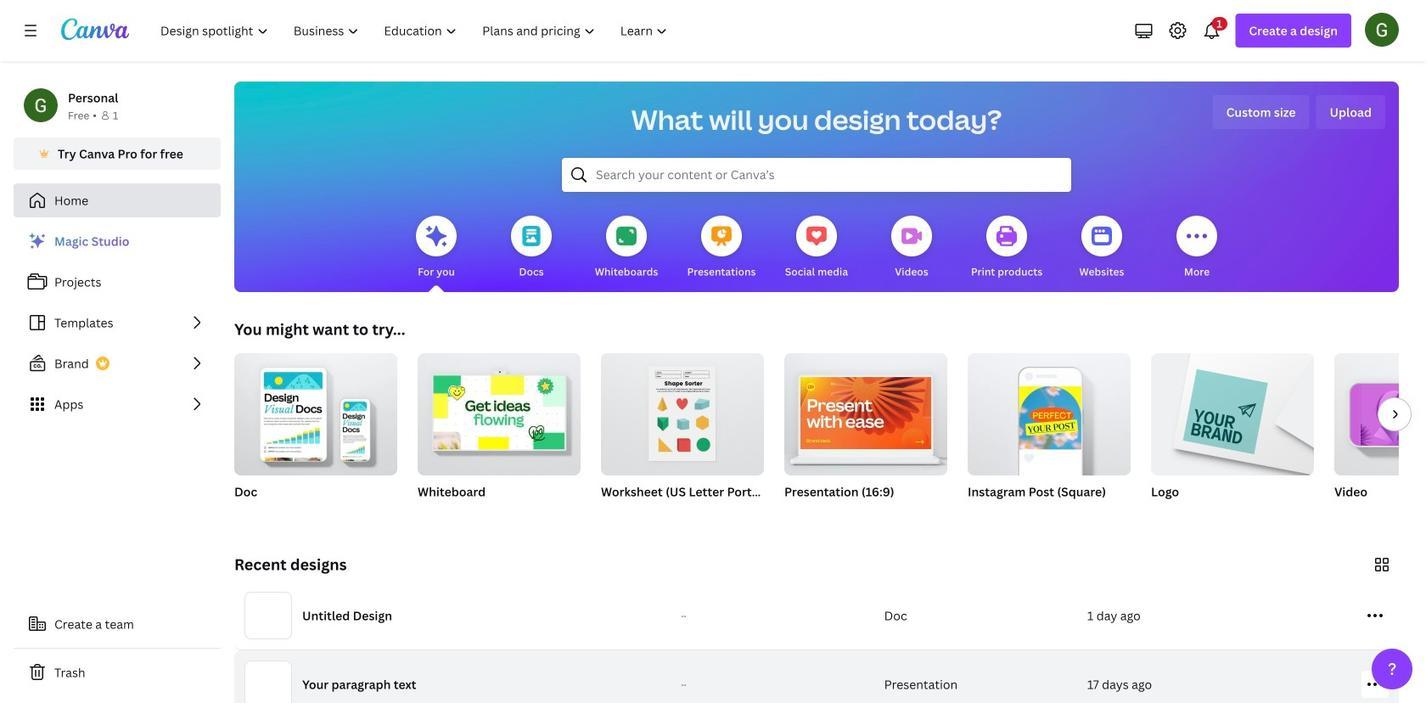 Task type: vqa. For each thing, say whether or not it's contained in the screenshot.
Search All Folders "search field" on the bottom right of page
no



Task type: locate. For each thing, give the bounding box(es) containing it.
list
[[14, 224, 221, 421]]

None search field
[[562, 158, 1072, 192]]

gary orlando image
[[1366, 13, 1400, 47]]

group
[[234, 347, 398, 522], [234, 347, 398, 476], [418, 347, 581, 522], [418, 347, 581, 476], [601, 347, 764, 522], [601, 347, 764, 476], [785, 347, 948, 522], [785, 347, 948, 476], [968, 347, 1131, 522], [968, 347, 1131, 476], [1152, 347, 1315, 522], [1152, 347, 1315, 476], [1335, 353, 1427, 522], [1335, 353, 1427, 476]]



Task type: describe. For each thing, give the bounding box(es) containing it.
top level navigation element
[[149, 14, 682, 48]]

Search search field
[[596, 159, 1038, 191]]



